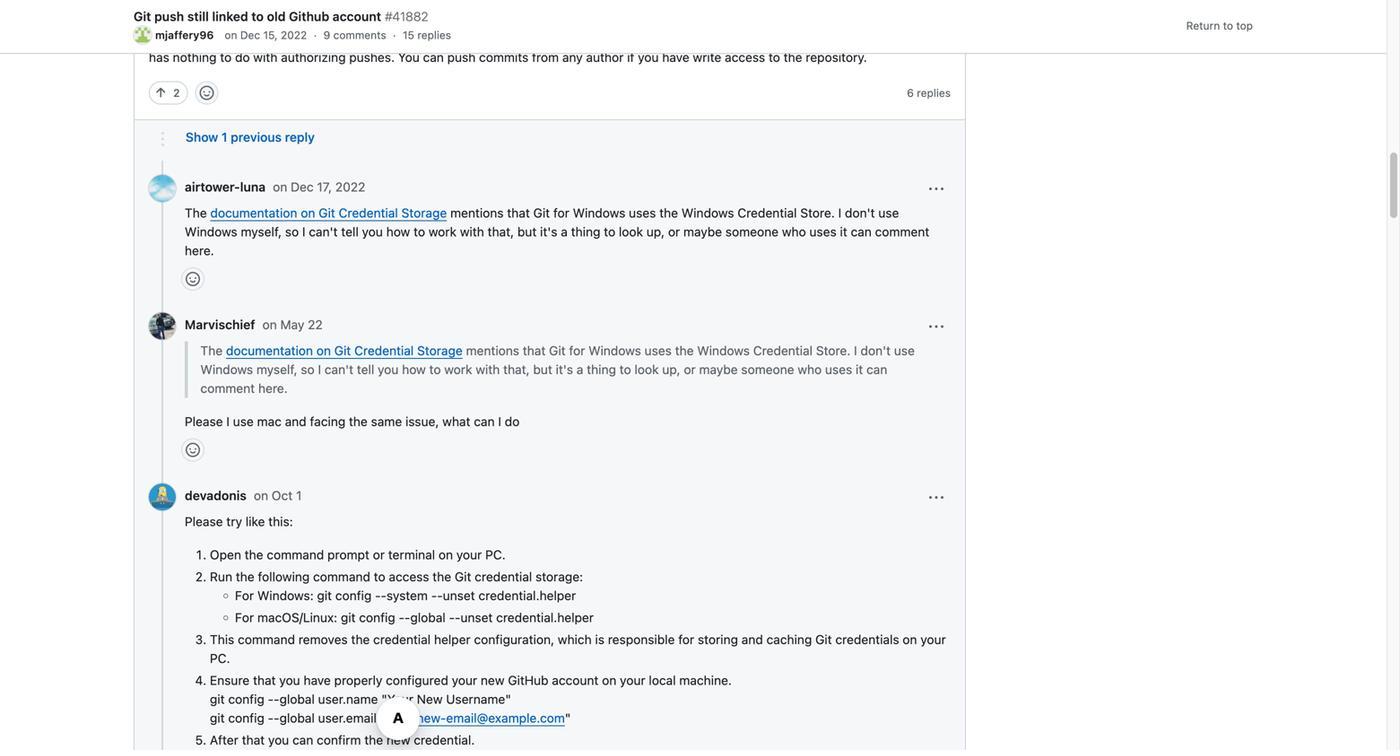 Task type: locate. For each thing, give the bounding box(es) containing it.
the down marvischief
[[201, 343, 223, 358]]

1 vertical spatial someone
[[742, 362, 795, 377]]

mac
[[257, 414, 282, 429]]

0 horizontal spatial author
[[328, 31, 366, 46]]

documentation on git credential storage link down 17,
[[210, 205, 447, 220]]

which inside is used to set the author email in your commits. that's what github uses to detect which account a commit belongs to, but it has nothing to do with authorizing pushes. you can push commits from any author if you have write access to the repository.
[[704, 31, 738, 46]]

2022 down the git push still linked to old github account #41882
[[281, 29, 307, 41]]

on down responsible
[[602, 673, 617, 688]]

can inside open the command prompt or terminal on your pc. run the following command to access the git credential storage: for windows: git config --system --unset credential.helper for macos/linux: git config --global --unset credential.helper this command removes the credential helper configuration, which is responsible for storing and caching git credentials on your pc. ensure that you have properly configured your new github account on your local machine. git config --global user.name "your new username" git config --global user.email " your-new-email@example.com " after that you can confirm the new credential.
[[293, 733, 313, 747]]

0 vertical spatial do
[[235, 50, 250, 64]]

0 vertical spatial here.
[[185, 243, 214, 258]]

1 vertical spatial do
[[505, 414, 520, 429]]

0 vertical spatial is
[[225, 31, 235, 46]]

credential.helper down the 'storage:' on the left bottom of the page
[[479, 588, 576, 603]]

1 vertical spatial a
[[561, 224, 568, 239]]

add or remove reactions image for airtower-luna on dec 17, 2022
[[186, 272, 200, 286]]

1 vertical spatial which
[[558, 632, 592, 647]]

you down removes
[[279, 673, 300, 688]]

· left in
[[393, 29, 396, 41]]

so down airtower-luna on dec 17, 2022
[[285, 224, 299, 239]]

git up macos/linux:
[[317, 588, 332, 603]]

0 vertical spatial how
[[386, 224, 410, 239]]

0 vertical spatial the documentation on git credential storage
[[185, 205, 447, 220]]

pc.
[[486, 547, 506, 562], [210, 651, 230, 666]]

1 vertical spatial author
[[586, 50, 624, 64]]

account inside open the command prompt or terminal on your pc. run the following command to access the git credential storage: for windows: git config --system --unset credential.helper for macos/linux: git config --global --unset credential.helper this command removes the credential helper configuration, which is responsible for storing and caching git credentials on your pc. ensure that you have properly configured your new github account on your local machine. git config --global user.name "your new username" git config --global user.email " your-new-email@example.com " after that you can confirm the new credential.
[[552, 673, 599, 688]]

account up comments
[[333, 9, 381, 24]]

command up following
[[267, 547, 324, 562]]

windows
[[573, 205, 626, 220], [682, 205, 734, 220], [185, 224, 238, 239], [589, 343, 641, 358], [697, 343, 750, 358], [201, 362, 253, 377]]

which
[[704, 31, 738, 46], [558, 632, 592, 647]]

1 horizontal spatial author
[[586, 50, 624, 64]]

9
[[324, 29, 330, 41]]

work
[[429, 224, 457, 239], [444, 362, 472, 377]]

dec left 17,
[[291, 179, 314, 194]]

add or remove reactions image right 2
[[200, 86, 214, 100]]

please for please i use mac and facing the same issue, what can i do
[[185, 414, 223, 429]]

command down macos/linux:
[[238, 632, 295, 647]]

can't down on dec 17, 2022 link
[[309, 224, 338, 239]]

so down 22
[[301, 362, 315, 377]]

it's
[[540, 224, 558, 239], [556, 362, 573, 377]]

devadonis on oct 1
[[185, 488, 302, 503]]

or inside open the command prompt or terminal on your pc. run the following command to access the git credential storage: for windows: git config --system --unset credential.helper for macos/linux: git config --global --unset credential.helper this command removes the credential helper configuration, which is responsible for storing and caching git credentials on your pc. ensure that you have properly configured your new github account on your local machine. git config --global user.name "your new username" git config --global user.email " your-new-email@example.com " after that you can confirm the new credential.
[[373, 547, 385, 562]]

your-
[[386, 711, 417, 725]]

1 vertical spatial or
[[684, 362, 696, 377]]

1 vertical spatial credential
[[373, 632, 431, 647]]

1 right show
[[222, 130, 228, 144]]

2 horizontal spatial account
[[741, 31, 788, 46]]

1 horizontal spatial user.email
[[318, 711, 377, 725]]

and right mac
[[285, 414, 307, 429]]

or
[[668, 224, 680, 239], [684, 362, 696, 377], [373, 547, 385, 562]]

1 horizontal spatial here.
[[258, 381, 288, 396]]

documentation down marvischief on may 22
[[226, 343, 313, 358]]

can
[[423, 50, 444, 64], [851, 224, 872, 239], [867, 362, 888, 377], [474, 414, 495, 429], [293, 733, 313, 747]]

15,
[[263, 29, 278, 41]]

1 horizontal spatial pc.
[[486, 547, 506, 562]]

username"
[[446, 692, 511, 707]]

tell down on dec 17, 2022 link
[[341, 224, 359, 239]]

1 vertical spatial command
[[313, 569, 371, 584]]

1 vertical spatial please
[[185, 514, 223, 529]]

config down prompt
[[335, 588, 372, 603]]

myself, down luna
[[241, 224, 282, 239]]

that,
[[488, 224, 514, 239], [503, 362, 530, 377]]

0 vertical spatial it's
[[540, 224, 558, 239]]

github inside is used to set the author email in your commits. that's what github uses to detect which account a commit belongs to, but it has nothing to do with authorizing pushes. you can push commits from any author if you have write access to the repository.
[[573, 31, 614, 46]]

any
[[563, 50, 583, 64]]

add or remove reactions image for marvischief on may 22
[[186, 443, 200, 457]]

a inside is used to set the author email in your commits. that's what github uses to detect which account a commit belongs to, but it has nothing to do with authorizing pushes. you can push commits from any author if you have write access to the repository.
[[791, 31, 798, 46]]

user.email up nothing
[[153, 33, 218, 46]]

the documentation on git credential storage down 22
[[201, 343, 463, 358]]

1 vertical spatial with
[[460, 224, 484, 239]]

0 horizontal spatial credential
[[373, 632, 431, 647]]

myself, for the bottom documentation on git credential storage link
[[257, 362, 298, 377]]

0 vertical spatial access
[[725, 50, 766, 64]]

add or remove reactions image
[[200, 86, 214, 100], [186, 272, 200, 286], [186, 443, 200, 457]]

reply
[[285, 130, 315, 144]]

0 vertical spatial mentions that git for windows uses the windows credential store. i don't use windows myself, so i can't tell you how to work with that, but it's a thing to look up, or maybe someone who uses it can comment here.
[[185, 205, 930, 258]]

0 vertical spatial new
[[481, 673, 505, 688]]

credential
[[475, 569, 532, 584], [373, 632, 431, 647]]

to inside return to top link
[[1224, 19, 1234, 32]]

git up removes
[[341, 610, 356, 625]]

0 vertical spatial up,
[[647, 224, 665, 239]]

luna
[[240, 180, 266, 194]]

which up write
[[704, 31, 738, 46]]

0 vertical spatial which
[[704, 31, 738, 46]]

2 vertical spatial it
[[856, 362, 863, 377]]

1 for from the top
[[235, 588, 254, 603]]

to inside open the command prompt or terminal on your pc. run the following command to access the git credential storage: for windows: git config --system --unset credential.helper for macos/linux: git config --global --unset credential.helper this command removes the credential helper configuration, which is responsible for storing and caching git credentials on your pc. ensure that you have properly configured your new github account on your local machine. git config --global user.name "your new username" git config --global user.email " your-new-email@example.com " after that you can confirm the new credential.
[[374, 569, 386, 584]]

on left the may
[[263, 317, 277, 332]]

what up from
[[542, 31, 570, 46]]

1 vertical spatial is
[[595, 632, 605, 647]]

the down airtower-
[[185, 205, 207, 220]]

1 vertical spatial have
[[304, 673, 331, 688]]

access right write
[[725, 50, 766, 64]]

replies right '6'
[[917, 87, 951, 99]]

access up the system
[[389, 569, 429, 584]]

dec
[[240, 29, 260, 41], [291, 179, 314, 194]]

0 vertical spatial and
[[285, 414, 307, 429]]

your inside is used to set the author email in your commits. that's what github uses to detect which account a commit belongs to, but it has nothing to do with authorizing pushes. you can push commits from any author if you have write access to the repository.
[[417, 31, 442, 46]]

set
[[285, 31, 303, 46]]

account down configuration,
[[552, 673, 599, 688]]

marvischief on may 22
[[185, 317, 323, 332]]

how for the top documentation on git credential storage link
[[386, 224, 410, 239]]

new
[[481, 673, 505, 688], [387, 733, 411, 747]]

tell for the bottom documentation on git credential storage link
[[357, 362, 374, 377]]

1 vertical spatial add or remove reactions image
[[186, 272, 200, 286]]

may
[[280, 317, 305, 332]]

show
[[186, 130, 218, 144]]

1 please from the top
[[185, 414, 223, 429]]

is left responsible
[[595, 632, 605, 647]]

with
[[253, 50, 278, 64], [460, 224, 484, 239], [476, 362, 500, 377]]

please down devadonis link
[[185, 514, 223, 529]]

please
[[185, 414, 223, 429], [185, 514, 223, 529]]

this
[[210, 632, 234, 647]]

store.
[[801, 205, 835, 220], [816, 343, 851, 358]]

0 vertical spatial so
[[285, 224, 299, 239]]

2 horizontal spatial it
[[939, 31, 946, 46]]

which right configuration,
[[558, 632, 592, 647]]

pc. right terminal
[[486, 547, 506, 562]]

for left macos/linux:
[[235, 610, 254, 625]]

you right if
[[638, 50, 659, 64]]

1 " from the left
[[380, 711, 386, 725]]

1 horizontal spatial "
[[565, 711, 571, 725]]

myself, down on may 22 link on the left
[[257, 362, 298, 377]]

return
[[1187, 19, 1221, 32]]

1 vertical spatial for
[[569, 343, 585, 358]]

0 vertical spatial credential.helper
[[479, 588, 576, 603]]

so for the bottom documentation on git credential storage link
[[301, 362, 315, 377]]

have up user.name
[[304, 673, 331, 688]]

0 horizontal spatial or
[[373, 547, 385, 562]]

please left mac
[[185, 414, 223, 429]]

1 vertical spatial but
[[518, 224, 537, 239]]

storage
[[402, 205, 447, 220], [417, 343, 463, 358]]

1 vertical spatial tell
[[357, 362, 374, 377]]

1 vertical spatial can't
[[325, 362, 354, 377]]

credential.helper up configuration,
[[496, 610, 594, 625]]

0 vertical spatial comment
[[875, 224, 930, 239]]

· left 9
[[314, 29, 317, 41]]

can't for the top documentation on git credential storage link
[[309, 224, 338, 239]]

credential up configured
[[373, 632, 431, 647]]

on inside marvischief on may 22
[[263, 317, 277, 332]]

but inside is used to set the author email in your commits. that's what github uses to detect which account a commit belongs to, but it has nothing to do with authorizing pushes. you can push commits from any author if you have write access to the repository.
[[916, 31, 935, 46]]

2 vertical spatial add or remove reactions element
[[181, 438, 205, 462]]

2 horizontal spatial or
[[684, 362, 696, 377]]

1 vertical spatial storage
[[417, 343, 463, 358]]

user.email down user.name
[[318, 711, 377, 725]]

1 vertical spatial so
[[301, 362, 315, 377]]

it's for the top documentation on git credential storage link
[[540, 224, 558, 239]]

1 vertical spatial user.email
[[318, 711, 377, 725]]

global
[[410, 610, 446, 625], [280, 692, 315, 707], [280, 711, 315, 725]]

0 vertical spatial mentions
[[451, 205, 504, 220]]

1 horizontal spatial push
[[447, 50, 476, 64]]

please for please try like this:
[[185, 514, 223, 529]]

0 vertical spatial myself,
[[241, 224, 282, 239]]

github down configuration,
[[508, 673, 549, 688]]

0 vertical spatial 2022
[[281, 29, 307, 41]]

here. for the bottom documentation on git credential storage link
[[258, 381, 288, 396]]

belongs
[[848, 31, 894, 46]]

1 horizontal spatial github
[[573, 31, 614, 46]]

0 horizontal spatial it
[[840, 224, 848, 239]]

replies right 15
[[418, 29, 451, 41]]

have inside open the command prompt or terminal on your pc. run the following command to access the git credential storage: for windows: git config --system --unset credential.helper for macos/linux: git config --global --unset credential.helper this command removes the credential helper configuration, which is responsible for storing and caching git credentials on your pc. ensure that you have properly configured your new github account on your local machine. git config --global user.name "your new username" git config --global user.email " your-new-email@example.com " after that you can confirm the new credential.
[[304, 673, 331, 688]]

kebab horizontal image
[[155, 132, 170, 146]]

add or remove reactions image up marvischief
[[186, 272, 200, 286]]

how for the bottom documentation on git credential storage link
[[402, 362, 426, 377]]

0 vertical spatial what
[[542, 31, 570, 46]]

config
[[335, 588, 372, 603], [359, 610, 395, 625], [228, 692, 265, 707], [228, 711, 265, 725]]

someone
[[726, 224, 779, 239], [742, 362, 795, 377]]

have inside is used to set the author email in your commits. that's what github uses to detect which account a commit belongs to, but it has nothing to do with authorizing pushes. you can push commits from any author if you have write access to the repository.
[[662, 50, 690, 64]]

0 horizontal spatial do
[[235, 50, 250, 64]]

your right 15
[[417, 31, 442, 46]]

1 vertical spatial myself,
[[257, 362, 298, 377]]

in
[[403, 31, 413, 46]]

the
[[306, 31, 325, 46], [784, 50, 803, 64], [660, 205, 678, 220], [675, 343, 694, 358], [349, 414, 368, 429], [245, 547, 263, 562], [236, 569, 255, 584], [433, 569, 451, 584], [351, 632, 370, 647], [365, 733, 383, 747]]

have
[[662, 50, 690, 64], [304, 673, 331, 688]]

credential
[[339, 205, 398, 220], [738, 205, 797, 220], [354, 343, 414, 358], [754, 343, 813, 358]]

1 horizontal spatial replies
[[917, 87, 951, 99]]

return to top
[[1187, 19, 1254, 32]]

it
[[939, 31, 946, 46], [840, 224, 848, 239], [856, 362, 863, 377]]

1 vertical spatial access
[[389, 569, 429, 584]]

-
[[375, 588, 381, 603], [381, 588, 387, 603], [431, 588, 437, 603], [437, 588, 443, 603], [399, 610, 405, 625], [405, 610, 410, 625], [449, 610, 455, 625], [455, 610, 461, 625], [268, 692, 274, 707], [274, 692, 280, 707], [268, 711, 274, 725], [274, 711, 280, 725]]

used
[[238, 31, 266, 46]]

add or remove reactions element right 2
[[195, 81, 219, 104]]

1 right oct at the left of the page
[[296, 488, 302, 503]]

2022 inside airtower-luna on dec 17, 2022
[[335, 179, 366, 194]]

arrow up image
[[153, 86, 168, 100]]

author left if
[[586, 50, 624, 64]]

dec inside airtower-luna on dec 17, 2022
[[291, 179, 314, 194]]

machine.
[[680, 673, 732, 688]]

2 vertical spatial a
[[577, 362, 584, 377]]

0 vertical spatial maybe
[[684, 224, 722, 239]]

2022
[[281, 29, 307, 41], [335, 179, 366, 194]]

github
[[573, 31, 614, 46], [508, 673, 549, 688]]

to
[[252, 9, 264, 24], [1224, 19, 1234, 32], [270, 31, 281, 46], [648, 31, 660, 46], [220, 50, 232, 64], [769, 50, 781, 64], [414, 224, 425, 239], [604, 224, 616, 239], [429, 362, 441, 377], [620, 362, 631, 377], [374, 569, 386, 584]]

but
[[916, 31, 935, 46], [518, 224, 537, 239], [533, 362, 553, 377]]

config down the system
[[359, 610, 395, 625]]

1 vertical spatial the
[[201, 343, 223, 358]]

0 horizontal spatial 2022
[[281, 29, 307, 41]]

on down linked
[[225, 29, 237, 41]]

add or remove reactions element up devadonis link
[[181, 438, 205, 462]]

on left oct at the left of the page
[[254, 488, 268, 503]]

on right luna
[[273, 179, 287, 194]]

for left windows:
[[235, 588, 254, 603]]

what inside is used to set the author email in your commits. that's what github uses to detect which account a commit belongs to, but it has nothing to do with authorizing pushes. you can push commits from any author if you have write access to the repository.
[[542, 31, 570, 46]]

add or remove reactions element
[[195, 81, 219, 104], [181, 267, 205, 291], [181, 438, 205, 462]]

0 vertical spatial unset
[[443, 588, 475, 603]]

0 vertical spatial it
[[939, 31, 946, 46]]

0 vertical spatial someone
[[726, 224, 779, 239]]

new down your-
[[387, 733, 411, 747]]

comment for the top documentation on git credential storage link
[[875, 224, 930, 239]]

and right storing
[[742, 632, 763, 647]]

for
[[554, 205, 570, 220], [569, 343, 585, 358], [679, 632, 695, 647]]

0 vertical spatial for
[[235, 588, 254, 603]]

uses
[[617, 31, 645, 46], [629, 205, 656, 220], [810, 224, 837, 239], [645, 343, 672, 358], [826, 362, 853, 377]]

for
[[235, 588, 254, 603], [235, 610, 254, 625]]

is inside open the command prompt or terminal on your pc. run the following command to access the git credential storage: for windows: git config --system --unset credential.helper for macos/linux: git config --global --unset credential.helper this command removes the credential helper configuration, which is responsible for storing and caching git credentials on your pc. ensure that you have properly configured your new github account on your local machine. git config --global user.name "your new username" git config --global user.email " your-new-email@example.com " after that you can confirm the new credential.
[[595, 632, 605, 647]]

thing for the bottom documentation on git credential storage link
[[587, 362, 616, 377]]

2 vertical spatial command
[[238, 632, 295, 647]]

credential left the 'storage:' on the left bottom of the page
[[475, 569, 532, 584]]

maybe
[[684, 224, 722, 239], [699, 362, 738, 377]]

what right issue,
[[443, 414, 471, 429]]

add or remove reactions element for airtower-luna on dec 17, 2022
[[181, 267, 205, 291]]

add or remove reactions element up marvischief
[[181, 267, 205, 291]]

1 vertical spatial don't
[[861, 343, 891, 358]]

it for the bottom documentation on git credential storage link
[[856, 362, 863, 377]]

account inside is used to set the author email in your commits. that's what github uses to detect which account a commit belongs to, but it has nothing to do with authorizing pushes. you can push commits from any author if you have write access to the repository.
[[741, 31, 788, 46]]

push down commits. at the top left of the page
[[447, 50, 476, 64]]

1 vertical spatial here.
[[258, 381, 288, 396]]

0 horizontal spatial 1
[[222, 130, 228, 144]]

2 vertical spatial or
[[373, 547, 385, 562]]

17,
[[317, 179, 332, 194]]

dec down git push still linked to old github account 'link'
[[240, 29, 260, 41]]

mentions that git for windows uses the windows credential store. i don't use windows myself, so i can't tell you how to work with that, but it's a thing to look up, or maybe someone who uses it can comment here.
[[185, 205, 930, 258], [201, 343, 915, 396]]

6 replies
[[907, 87, 951, 99]]

for inside open the command prompt or terminal on your pc. run the following command to access the git credential storage: for windows: git config --system --unset credential.helper for macos/linux: git config --global --unset credential.helper this command removes the credential helper configuration, which is responsible for storing and caching git credentials on your pc. ensure that you have properly configured your new github account on your local machine. git config --global user.name "your new username" git config --global user.email " your-new-email@example.com " after that you can confirm the new credential.
[[679, 632, 695, 647]]

someone for the top documentation on git credential storage link
[[726, 224, 779, 239]]

1 horizontal spatial access
[[725, 50, 766, 64]]

author up pushes. in the left top of the page
[[328, 31, 366, 46]]

0 horizontal spatial have
[[304, 673, 331, 688]]

1 vertical spatial documentation
[[226, 343, 313, 358]]

0 horizontal spatial a
[[561, 224, 568, 239]]

look
[[619, 224, 643, 239], [635, 362, 659, 377]]

documentation on git credential storage link
[[210, 205, 447, 220], [226, 343, 463, 358]]

a for the bottom documentation on git credential storage link
[[577, 362, 584, 377]]

so
[[285, 224, 299, 239], [301, 362, 315, 377]]

0 horizontal spatial dec
[[240, 29, 260, 41]]

macos/linux:
[[257, 610, 338, 625]]

new up username"
[[481, 673, 505, 688]]

tell up please i use mac and facing the same issue, what can i do at left bottom
[[357, 362, 374, 377]]

1 vertical spatial mentions that git for windows uses the windows credential store. i don't use windows myself, so i can't tell you how to work with that, but it's a thing to look up, or maybe someone who uses it can comment here.
[[201, 343, 915, 396]]

0 horizontal spatial push
[[154, 9, 184, 24]]

have down detect
[[662, 50, 690, 64]]

pc. down this
[[210, 651, 230, 666]]

2 please from the top
[[185, 514, 223, 529]]

documentation
[[210, 205, 297, 220], [226, 343, 313, 358]]

account
[[333, 9, 381, 24], [741, 31, 788, 46], [552, 673, 599, 688]]

do
[[235, 50, 250, 64], [505, 414, 520, 429]]

1 vertical spatial 1
[[296, 488, 302, 503]]

access inside is used to set the author email in your commits. that's what github uses to detect which account a commit belongs to, but it has nothing to do with authorizing pushes. you can push commits from any author if you have write access to the repository.
[[725, 50, 766, 64]]

new
[[417, 692, 443, 707]]

with for the bottom documentation on git credential storage link
[[476, 362, 500, 377]]

1 vertical spatial it
[[840, 224, 848, 239]]

0 vertical spatial a
[[791, 31, 798, 46]]

mentions for the top documentation on git credential storage link
[[451, 205, 504, 220]]

the
[[185, 205, 207, 220], [201, 343, 223, 358]]

github up any at the top left
[[573, 31, 614, 46]]

command down prompt
[[313, 569, 371, 584]]

here. up mac
[[258, 381, 288, 396]]

add or remove reactions image up devadonis link
[[186, 443, 200, 457]]

0 vertical spatial command
[[267, 547, 324, 562]]

1 vertical spatial up,
[[663, 362, 681, 377]]

who
[[782, 224, 806, 239], [798, 362, 822, 377]]

can't up the facing
[[325, 362, 354, 377]]

documentation on git credential storage link down 22
[[226, 343, 463, 358]]

2022 right 17,
[[335, 179, 366, 194]]

0 vertical spatial account
[[333, 9, 381, 24]]

0 horizontal spatial comment
[[201, 381, 255, 396]]

push up mjaffery96 link
[[154, 9, 184, 24]]

1 vertical spatial global
[[280, 692, 315, 707]]

0 vertical spatial have
[[662, 50, 690, 64]]

that
[[507, 205, 530, 220], [523, 343, 546, 358], [253, 673, 276, 688], [242, 733, 265, 747]]

access
[[725, 50, 766, 64], [389, 569, 429, 584]]

the documentation on git credential storage down on dec 17, 2022 link
[[185, 205, 447, 220]]

2 vertical spatial for
[[679, 632, 695, 647]]

here.
[[185, 243, 214, 258], [258, 381, 288, 396]]

but for the bottom documentation on git credential storage link
[[533, 362, 553, 377]]

account left the commit
[[741, 31, 788, 46]]

push
[[154, 9, 184, 24], [447, 50, 476, 64]]

documentation down luna
[[210, 205, 297, 220]]

git
[[134, 9, 151, 24], [319, 205, 335, 220], [534, 205, 550, 220], [334, 343, 351, 358], [549, 343, 566, 358], [455, 569, 472, 584], [816, 632, 832, 647]]

here. down airtower-
[[185, 243, 214, 258]]

confirm
[[317, 733, 361, 747]]

open the command prompt or terminal on your pc. run the following command to access the git credential storage: for windows: git config --system --unset credential.helper for macos/linux: git config --global --unset credential.helper this command removes the credential helper configuration, which is responsible for storing and caching git credentials on your pc. ensure that you have properly configured your new github account on your local machine. git config --global user.name "your new username" git config --global user.email " your-new-email@example.com " after that you can confirm the new credential.
[[210, 547, 947, 747]]

on inside devadonis on oct 1
[[254, 488, 268, 503]]

you down on dec 17, 2022 link
[[362, 224, 383, 239]]

credential.helper
[[479, 588, 576, 603], [496, 610, 594, 625]]

prompt
[[328, 547, 370, 562]]

is down linked
[[225, 31, 235, 46]]

0 vertical spatial use
[[879, 205, 899, 220]]

2 " from the left
[[565, 711, 571, 725]]

on
[[225, 29, 237, 41], [273, 179, 287, 194], [301, 205, 315, 220], [263, 317, 277, 332], [317, 343, 331, 358], [254, 488, 268, 503], [439, 547, 453, 562], [903, 632, 918, 647], [602, 673, 617, 688]]

try
[[226, 514, 242, 529]]



Task type: vqa. For each thing, say whether or not it's contained in the screenshot.
has in the left top of the page
yes



Task type: describe. For each thing, give the bounding box(es) containing it.
1 vertical spatial documentation on git credential storage link
[[226, 343, 463, 358]]

@airtower luna image
[[149, 175, 176, 202]]

detect
[[663, 31, 700, 46]]

0 vertical spatial storage
[[402, 205, 447, 220]]

on down 22
[[317, 343, 331, 358]]

nothing
[[173, 50, 217, 64]]

documentation for the top documentation on git credential storage link
[[210, 205, 297, 220]]

windows:
[[257, 588, 314, 603]]

ensure
[[210, 673, 250, 688]]

0 horizontal spatial what
[[443, 414, 471, 429]]

responsible
[[608, 632, 675, 647]]

removes
[[299, 632, 348, 647]]

use for the bottom documentation on git credential storage link
[[894, 343, 915, 358]]

that's
[[502, 31, 539, 46]]

marvischief
[[185, 317, 255, 332]]

1 inside button
[[222, 130, 228, 144]]

1 vertical spatial who
[[798, 362, 822, 377]]

credentials
[[836, 632, 900, 647]]

1 vertical spatial store.
[[816, 343, 851, 358]]

22
[[308, 317, 323, 332]]

0 vertical spatial add or remove reactions element
[[195, 81, 219, 104]]

you right after
[[268, 733, 289, 747]]

email@example.com
[[446, 711, 565, 725]]

the documentation on git credential storage for the bottom documentation on git credential storage link
[[201, 343, 463, 358]]

please try like this:
[[185, 514, 293, 529]]

add or remove reactions element for marvischief on may 22
[[181, 438, 205, 462]]

myself, for the top documentation on git credential storage link
[[241, 224, 282, 239]]

local
[[649, 673, 676, 688]]

0 vertical spatial push
[[154, 9, 184, 24]]

2 · from the left
[[393, 29, 396, 41]]

comment for the bottom documentation on git credential storage link
[[201, 381, 255, 396]]

0 horizontal spatial pc.
[[210, 651, 230, 666]]

on down on dec 17, 2022 link
[[301, 205, 315, 220]]

please i use mac and facing the same issue, what can i do
[[185, 414, 520, 429]]

tell for the top documentation on git credential storage link
[[341, 224, 359, 239]]

1 vertical spatial that,
[[503, 362, 530, 377]]

git push still linked to old github account link
[[134, 7, 381, 26]]

run
[[210, 569, 232, 584]]

documentation for the bottom documentation on git credential storage link
[[226, 343, 313, 358]]

0 vertical spatial work
[[429, 224, 457, 239]]

but for the top documentation on git credential storage link
[[518, 224, 537, 239]]

from
[[532, 50, 559, 64]]

it for the top documentation on git credential storage link
[[840, 224, 848, 239]]

storage:
[[536, 569, 583, 584]]

airtower-luna on dec 17, 2022
[[185, 179, 366, 194]]

with inside is used to set the author email in your commits. that's what github uses to detect which account a commit belongs to, but it has nothing to do with authorizing pushes. you can push commits from any author if you have write access to the repository.
[[253, 50, 278, 64]]

1 vertical spatial unset
[[461, 610, 493, 625]]

can't for the bottom documentation on git credential storage link
[[325, 362, 354, 377]]

config down ensure at the left
[[228, 692, 265, 707]]

authorizing
[[281, 50, 346, 64]]

after
[[210, 733, 239, 747]]

do inside is used to set the author email in your commits. that's what github uses to detect which account a commit belongs to, but it has nothing to do with authorizing pushes. you can push commits from any author if you have write access to the repository.
[[235, 50, 250, 64]]

caching
[[767, 632, 812, 647]]

same
[[371, 414, 402, 429]]

someone for the bottom documentation on git credential storage link
[[742, 362, 795, 377]]

write
[[693, 50, 722, 64]]

0 vertical spatial don't
[[845, 205, 875, 220]]

1 vertical spatial replies
[[917, 87, 951, 99]]

1 · from the left
[[314, 29, 317, 41]]

or for the bottom documentation on git credential storage link
[[684, 362, 696, 377]]

1 horizontal spatial do
[[505, 414, 520, 429]]

has
[[149, 50, 169, 64]]

1 vertical spatial look
[[635, 362, 659, 377]]

airtower-luna link
[[185, 179, 266, 195]]

commit
[[801, 31, 845, 46]]

if
[[627, 50, 635, 64]]

show 1 previous reply
[[186, 130, 315, 144]]

for for the top documentation on git credential storage link
[[554, 205, 570, 220]]

mjaffery96 link
[[134, 26, 217, 44]]

on dec 15, 2022 · 9 comments · 15 replies
[[225, 29, 451, 41]]

on right terminal
[[439, 547, 453, 562]]

github
[[289, 9, 329, 24]]

with for the top documentation on git credential storage link
[[460, 224, 484, 239]]

2 button
[[149, 81, 188, 128]]

github inside open the command prompt or terminal on your pc. run the following command to access the git credential storage: for windows: git config --system --unset credential.helper for macos/linux: git config --global --unset credential.helper this command removes the credential helper configuration, which is responsible for storing and caching git credentials on your pc. ensure that you have properly configured your new github account on your local machine. git config --global user.name "your new username" git config --global user.email " your-new-email@example.com " after that you can confirm the new credential.
[[508, 673, 549, 688]]

thing for the top documentation on git credential storage link
[[571, 224, 601, 239]]

2 for from the top
[[235, 610, 254, 625]]

0 vertical spatial credential
[[475, 569, 532, 584]]

airtower-
[[185, 180, 240, 194]]

0 vertical spatial store.
[[801, 205, 835, 220]]

here. for the top documentation on git credential storage link
[[185, 243, 214, 258]]

on may 22 link
[[263, 315, 323, 334]]

1 vertical spatial credential.helper
[[496, 610, 594, 625]]

it's for the bottom documentation on git credential storage link
[[556, 362, 573, 377]]

new-
[[417, 711, 446, 725]]

this:
[[269, 514, 293, 529]]

pushes.
[[349, 50, 395, 64]]

is inside is used to set the author email in your commits. that's what github uses to detect which account a commit belongs to, but it has nothing to do with authorizing pushes. you can push commits from any author if you have write access to the repository.
[[225, 31, 235, 46]]

or for the top documentation on git credential storage link
[[668, 224, 680, 239]]

0 horizontal spatial user.email
[[153, 33, 218, 46]]

6
[[907, 87, 914, 99]]

mjaffery96
[[155, 29, 214, 41]]

you up same
[[378, 362, 399, 377]]

storing
[[698, 632, 738, 647]]

so for the top documentation on git credential storage link
[[285, 224, 299, 239]]

1 inside devadonis on oct 1
[[296, 488, 302, 503]]

uses inside is used to set the author email in your commits. that's what github uses to detect which account a commit belongs to, but it has nothing to do with authorizing pushes. you can push commits from any author if you have write access to the repository.
[[617, 31, 645, 46]]

"your
[[382, 692, 414, 707]]

credential.
[[414, 733, 475, 747]]

use for the top documentation on git credential storage link
[[879, 205, 899, 220]]

up, for the top documentation on git credential storage link
[[647, 224, 665, 239]]

mentions that git for windows uses the windows credential store. i don't use windows myself, so i can't tell you how to work with that, but it's a thing to look up, or maybe someone who uses it can comment here. for the bottom documentation on git credential storage link
[[201, 343, 915, 396]]

configured
[[386, 673, 449, 688]]

mentions for the bottom documentation on git credential storage link
[[466, 343, 520, 358]]

comments
[[333, 29, 386, 41]]

open
[[210, 547, 241, 562]]

which inside open the command prompt or terminal on your pc. run the following command to access the git credential storage: for windows: git config --system --unset credential.helper for macos/linux: git config --global --unset credential.helper this command removes the credential helper configuration, which is responsible for storing and caching git credentials on your pc. ensure that you have properly configured your new github account on your local machine. git config --global user.name "your new username" git config --global user.email " your-new-email@example.com " after that you can confirm the new credential.
[[558, 632, 592, 647]]

terminal
[[388, 547, 435, 562]]

repository.
[[806, 50, 868, 64]]

configuration,
[[474, 632, 555, 647]]

on inside airtower-luna on dec 17, 2022
[[273, 179, 287, 194]]

it inside is used to set the author email in your commits. that's what github uses to detect which account a commit belongs to, but it has nothing to do with authorizing pushes. you can push commits from any author if you have write access to the repository.
[[939, 31, 946, 46]]

user.email inside open the command prompt or terminal on your pc. run the following command to access the git credential storage: for windows: git config --system --unset credential.helper for macos/linux: git config --global --unset credential.helper this command removes the credential helper configuration, which is responsible for storing and caching git credentials on your pc. ensure that you have properly configured your new github account on your local machine. git config --global user.name "your new username" git config --global user.email " your-new-email@example.com " after that you can confirm the new credential.
[[318, 711, 377, 725]]

maybe for the top documentation on git credential storage link
[[684, 224, 722, 239]]

0 vertical spatial the
[[185, 205, 207, 220]]

commits.
[[446, 31, 499, 46]]

git push still linked to old github account #41882
[[134, 9, 429, 24]]

to,
[[898, 31, 913, 46]]

devadonis link
[[185, 488, 247, 503]]

email
[[369, 31, 400, 46]]

the documentation on git credential storage for the top documentation on git credential storage link
[[185, 205, 447, 220]]

facing
[[310, 414, 346, 429]]

1 horizontal spatial new
[[481, 673, 505, 688]]

15
[[403, 29, 415, 41]]

devadonis
[[185, 488, 247, 503]]

0 vertical spatial author
[[328, 31, 366, 46]]

@mjaffery96 image
[[134, 26, 152, 44]]

show 1 previous reply button
[[179, 121, 315, 146]]

0 horizontal spatial replies
[[418, 29, 451, 41]]

access inside open the command prompt or terminal on your pc. run the following command to access the git credential storage: for windows: git config --system --unset credential.helper for macos/linux: git config --global --unset credential.helper this command removes the credential helper configuration, which is responsible for storing and caching git credentials on your pc. ensure that you have properly configured your new github account on your local machine. git config --global user.name "your new username" git config --global user.email " your-new-email@example.com " after that you can confirm the new credential.
[[389, 569, 429, 584]]

maybe for the bottom documentation on git credential storage link
[[699, 362, 738, 377]]

still
[[187, 9, 209, 24]]

0 horizontal spatial new
[[387, 733, 411, 747]]

your left local
[[620, 673, 646, 688]]

2 vertical spatial global
[[280, 711, 315, 725]]

up, for the bottom documentation on git credential storage link
[[663, 362, 681, 377]]

2 vertical spatial use
[[233, 414, 254, 429]]

user.name
[[318, 692, 378, 707]]

@marvischief image
[[149, 313, 176, 340]]

old
[[267, 9, 286, 24]]

your right terminal
[[457, 547, 482, 562]]

following
[[258, 569, 310, 584]]

you
[[398, 50, 420, 64]]

properly
[[334, 673, 383, 688]]

top
[[1237, 19, 1254, 32]]

0 vertical spatial look
[[619, 224, 643, 239]]

your right credentials
[[921, 632, 947, 647]]

git down ensure at the left
[[210, 692, 225, 707]]

0 vertical spatial who
[[782, 224, 806, 239]]

0 vertical spatial documentation on git credential storage link
[[210, 205, 447, 220]]

0 vertical spatial add or remove reactions image
[[200, 86, 214, 100]]

mentions that git for windows uses the windows credential store. i don't use windows myself, so i can't tell you how to work with that, but it's a thing to look up, or maybe someone who uses it can comment here. for the top documentation on git credential storage link
[[185, 205, 930, 258]]

issue,
[[406, 414, 439, 429]]

you inside is used to set the author email in your commits. that's what github uses to detect which account a commit belongs to, but it has nothing to do with authorizing pushes. you can push commits from any author if you have write access to the repository.
[[638, 50, 659, 64]]

can inside is used to set the author email in your commits. that's what github uses to detect which account a commit belongs to, but it has nothing to do with authorizing pushes. you can push commits from any author if you have write access to the repository.
[[423, 50, 444, 64]]

and inside open the command prompt or terminal on your pc. run the following command to access the git credential storage: for windows: git config --system --unset credential.helper for macos/linux: git config --global --unset credential.helper this command removes the credential helper configuration, which is responsible for storing and caching git credentials on your pc. ensure that you have properly configured your new github account on your local machine. git config --global user.name "your new username" git config --global user.email " your-new-email@example.com " after that you can confirm the new credential.
[[742, 632, 763, 647]]

like
[[246, 514, 265, 529]]

0 vertical spatial that,
[[488, 224, 514, 239]]

marvischief link
[[185, 317, 255, 333]]

push inside is used to set the author email in your commits. that's what github uses to detect which account a commit belongs to, but it has nothing to do with authorizing pushes. you can push commits from any author if you have write access to the repository.
[[447, 50, 476, 64]]

your up username"
[[452, 673, 478, 688]]

previous
[[231, 130, 282, 144]]

for for the bottom documentation on git credential storage link
[[569, 343, 585, 358]]

git up after
[[210, 711, 225, 725]]

@devadonis image
[[149, 484, 176, 510]]

on dec 17, 2022 link
[[273, 178, 366, 196]]

is used to set the author email in your commits. that's what github uses to detect which account a commit belongs to, but it has nothing to do with authorizing pushes. you can push commits from any author if you have write access to the repository.
[[149, 31, 946, 64]]

helper
[[434, 632, 471, 647]]

2
[[173, 87, 180, 99]]

on right credentials
[[903, 632, 918, 647]]

1 vertical spatial work
[[444, 362, 472, 377]]

oct
[[272, 488, 293, 503]]

0 vertical spatial global
[[410, 610, 446, 625]]

return to top link
[[1187, 3, 1254, 48]]

a for the top documentation on git credential storage link
[[561, 224, 568, 239]]

config up after
[[228, 711, 265, 725]]

0 vertical spatial dec
[[240, 29, 260, 41]]

#41882
[[385, 9, 429, 24]]

commits
[[479, 50, 529, 64]]



